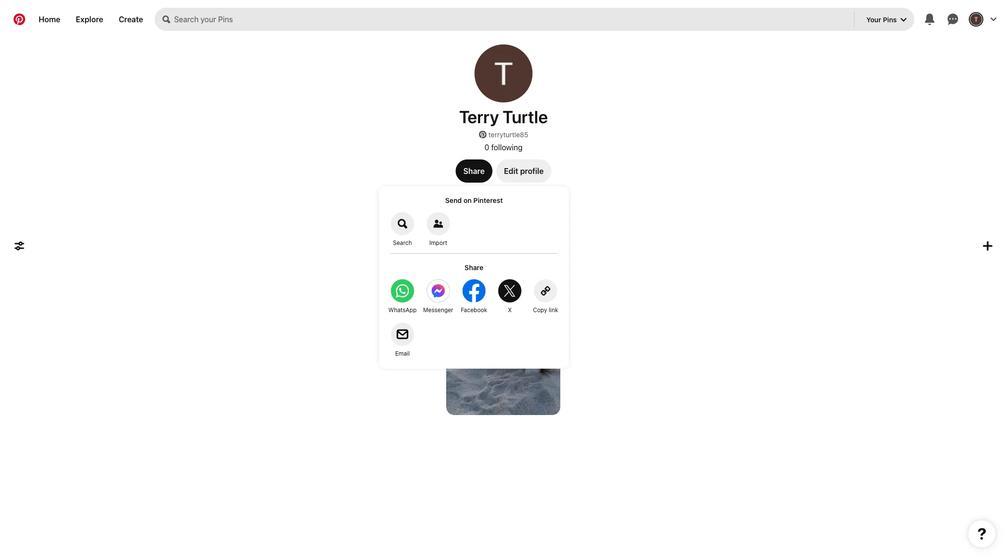 Task type: locate. For each thing, give the bounding box(es) containing it.
edit
[[504, 167, 519, 176]]

share on facebook image
[[463, 280, 486, 303]]

create
[[119, 15, 143, 24]]

pins
[[884, 15, 898, 23]]

edit profile button
[[497, 160, 552, 183]]

dropdown image
[[901, 17, 907, 23]]

link
[[549, 307, 559, 314]]

terryturtle85
[[489, 131, 529, 139]]

send
[[446, 197, 462, 205]]

following
[[492, 143, 523, 152]]

0 vertical spatial share
[[464, 167, 485, 176]]

terry
[[460, 106, 499, 127]]

pinterest image
[[479, 131, 487, 139]]

0
[[485, 143, 490, 152]]

create link
[[111, 8, 151, 31]]

email
[[395, 350, 410, 357]]

Search text field
[[174, 8, 853, 31]]

your
[[867, 15, 882, 23]]

edit profile
[[504, 167, 544, 176]]

copy
[[533, 307, 548, 314]]

terry turtle image
[[971, 14, 983, 25]]

home link
[[31, 8, 68, 31]]

share down the 0
[[464, 167, 485, 176]]

share
[[464, 167, 485, 176], [465, 264, 484, 272]]

0 following
[[485, 143, 523, 152]]

terry turtle
[[460, 106, 548, 127]]

share up share on facebook icon
[[465, 264, 484, 272]]

explore
[[76, 15, 103, 24]]

terryturtle85 image
[[475, 45, 533, 103]]

search icon image
[[163, 15, 170, 23]]



Task type: describe. For each thing, give the bounding box(es) containing it.
on
[[464, 197, 472, 205]]

share on messenger image
[[427, 280, 450, 303]]

home
[[39, 15, 60, 24]]

pinterest
[[474, 197, 503, 205]]

send on pinterest
[[446, 197, 503, 205]]

copy link
[[533, 307, 559, 314]]

messenger
[[424, 307, 454, 314]]

import
[[430, 240, 448, 246]]

this contains an image of: image
[[447, 264, 561, 416]]

turtle
[[503, 106, 548, 127]]

share inside button
[[464, 167, 485, 176]]

share on twitter image
[[499, 280, 522, 303]]

share on email image
[[391, 323, 414, 346]]

your pins
[[867, 15, 898, 23]]

facebook
[[461, 307, 488, 314]]

your pins button
[[859, 8, 915, 31]]

search
[[393, 240, 412, 246]]

profile
[[521, 167, 544, 176]]

whatsapp
[[389, 307, 417, 314]]

explore link
[[68, 8, 111, 31]]

x
[[508, 307, 512, 314]]

1 vertical spatial share
[[465, 264, 484, 272]]

share button
[[456, 160, 493, 183]]



Task type: vqa. For each thing, say whether or not it's contained in the screenshot.
the bottommost SHARE
yes



